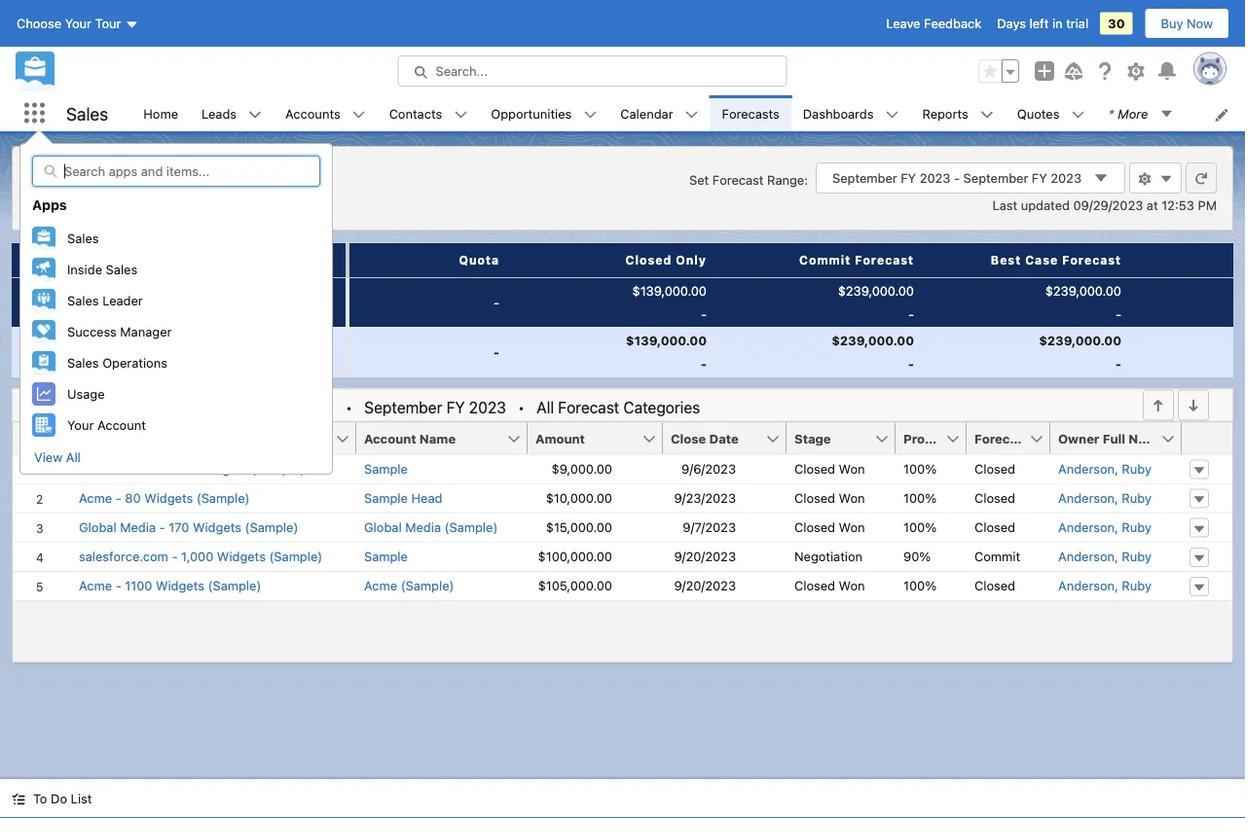 Task type: vqa. For each thing, say whether or not it's contained in the screenshot.
the owner full name button
yes



Task type: describe. For each thing, give the bounding box(es) containing it.
buy now
[[1161, 16, 1213, 31]]

commit for commit forecast
[[799, 253, 851, 267]]

tour
[[95, 16, 121, 31]]

acme for acme (sample)
[[364, 579, 397, 594]]

reports list item
[[911, 95, 1006, 131]]

text default image inside to do list button
[[12, 793, 25, 807]]

forecasts for forecasts
[[722, 106, 780, 120]]

forecasts for forecasts > opportunity amount
[[91, 169, 148, 184]]

amount button
[[528, 423, 642, 454]]

owner full name
[[1058, 431, 1165, 446]]

set
[[689, 172, 709, 187]]

9/6/2023
[[682, 462, 736, 476]]

success manager
[[67, 324, 172, 339]]

september for september fy 2023 (current period)
[[39, 345, 109, 359]]

negotiation
[[795, 550, 863, 564]]

1,000
[[181, 550, 214, 564]]

set forecast range:
[[689, 172, 808, 187]]

september up last
[[964, 171, 1029, 185]]

range:
[[767, 172, 808, 187]]

opportunity inside button
[[79, 431, 155, 446]]

anderson, for 9/20/2023
[[1058, 550, 1119, 564]]

item number image
[[13, 423, 71, 454]]

2 row from the top
[[12, 327, 1245, 376]]

account inside apps list box
[[97, 418, 146, 433]]

left
[[1030, 16, 1049, 31]]

4 100% from the top
[[904, 579, 937, 594]]

opportunity name button
[[71, 423, 335, 454]]

sales leader
[[67, 293, 143, 308]]

2023 up updated
[[1051, 171, 1082, 185]]

sales up usage
[[67, 356, 99, 370]]

global media (sample)
[[364, 520, 498, 535]]

sample head
[[364, 491, 443, 506]]

dashboards list item
[[791, 95, 911, 131]]

salesforce.com - 1,000 widgets (sample)
[[79, 550, 323, 564]]

sales operations
[[67, 356, 167, 370]]

full
[[1103, 431, 1126, 446]]

sales leader link
[[20, 285, 332, 316]]

80
[[125, 491, 141, 506]]

view
[[34, 450, 62, 465]]

text default image up 12:53
[[1160, 172, 1173, 186]]

1 text default image from the left
[[1160, 107, 1174, 121]]

0 vertical spatial $139,000.00
[[632, 283, 707, 298]]

text default image for dashboards
[[886, 108, 899, 122]]

success manager link
[[20, 316, 332, 348]]

now
[[1187, 16, 1213, 31]]

to
[[33, 792, 47, 807]]

fy up updated
[[1032, 171, 1047, 185]]

close date
[[671, 431, 739, 446]]

leads link
[[190, 95, 248, 131]]

only
[[676, 253, 707, 267]]

acme - 80 widgets (sample) link
[[79, 489, 250, 508]]

2023 for september fy 2023 - september fy 2023
[[920, 171, 951, 185]]

sample head link
[[364, 489, 443, 508]]

forecasts > opportunity amount
[[91, 169, 283, 184]]

- up full
[[1116, 356, 1122, 371]]

case
[[1026, 253, 1059, 267]]

success
[[67, 324, 117, 339]]

amount element
[[528, 423, 675, 455]]

days
[[997, 16, 1026, 31]]

2023 for september fy 2023
[[469, 398, 506, 417]]

widgets for 75
[[199, 462, 248, 476]]

usage
[[67, 387, 105, 401]]

leads list item
[[190, 95, 274, 131]]

1 • from the left
[[346, 398, 353, 417]]

trial
[[1066, 16, 1089, 31]]

100% for 9/23/2023
[[904, 491, 937, 506]]

acme for acme - 1100 widgets (sample)
[[79, 579, 112, 594]]

reports
[[923, 106, 969, 120]]

text default image inside reports list item
[[980, 108, 994, 122]]

opportunities
[[100, 398, 194, 417]]

item number element
[[13, 423, 71, 455]]

dashboards link
[[791, 95, 886, 131]]

global for global media - 170 widgets (sample)
[[79, 520, 117, 535]]

opportunities link
[[479, 95, 584, 131]]

for:
[[198, 398, 222, 417]]

- up the close date
[[701, 356, 707, 371]]

won for 9/7/2023
[[839, 520, 865, 535]]

sample link for $9,000.00
[[364, 460, 408, 479]]

sales up the 'leader'
[[106, 262, 138, 277]]

widgets for 80
[[144, 491, 193, 506]]

closed won for 9/23/2023
[[795, 491, 865, 506]]

opportunities list item
[[479, 95, 609, 131]]

view all
[[34, 450, 81, 465]]

probability (%) element
[[896, 423, 979, 455]]

0 vertical spatial $139,000.00 -
[[632, 283, 707, 321]]

anderson, ruby link for 9/23/2023
[[1058, 489, 1152, 508]]

anderson, ruby for 9/7/2023
[[1058, 520, 1152, 535]]

accounts link
[[274, 95, 352, 131]]

accounts list item
[[274, 95, 377, 131]]

forecast category element
[[967, 423, 1062, 455]]

closed won for 9/6/2023
[[795, 462, 865, 476]]

contacts list item
[[377, 95, 479, 131]]

stage element
[[787, 423, 908, 455]]

acme (sample)
[[364, 579, 454, 594]]

fy for september fy 2023 - september fy 2023
[[901, 171, 916, 185]]

$105,000.00
[[538, 579, 612, 594]]

100% for 9/7/2023
[[904, 520, 937, 535]]

closed only
[[626, 253, 707, 267]]

Search apps and items... search field
[[32, 156, 320, 187]]

showing opportunities for: ruby anderson
[[36, 398, 334, 417]]

global media (sample) link
[[364, 518, 498, 537]]

showing
[[36, 398, 96, 417]]

- down reports list item
[[954, 171, 960, 185]]

*
[[1109, 106, 1114, 121]]

feedback
[[924, 16, 982, 31]]

all forecast categories
[[537, 398, 700, 417]]

won for 9/6/2023
[[839, 462, 865, 476]]

amount inside button
[[536, 431, 585, 446]]

widgets for 1,000
[[217, 550, 266, 564]]

forecast for commit forecast
[[855, 253, 914, 267]]

buy
[[1161, 16, 1184, 31]]

global media - 170 widgets (sample)
[[79, 520, 298, 535]]

head
[[411, 491, 443, 506]]

1 horizontal spatial opportunity
[[163, 169, 234, 184]]

won for 9/23/2023
[[839, 491, 865, 506]]

status containing showing opportunities for: ruby anderson
[[36, 396, 700, 419]]

fy for september fy 2023 (current period)
[[112, 345, 128, 359]]

salesforce.com - 75 widgets (sample)
[[79, 462, 305, 476]]

1 row from the top
[[12, 278, 1245, 327]]

your inside apps list box
[[67, 418, 94, 433]]

$239,000.00 - down commit forecast
[[838, 283, 914, 321]]

manager
[[120, 324, 172, 339]]

choose
[[17, 16, 61, 31]]

- left 75
[[172, 462, 178, 476]]

1 anderson, ruby from the top
[[1058, 462, 1152, 476]]

september fy 2023
[[364, 398, 506, 417]]

view all button
[[33, 442, 82, 473]]

media for (sample)
[[405, 520, 441, 535]]

stage button
[[787, 423, 874, 454]]

list containing home
[[132, 95, 1245, 131]]

anderson, for 9/7/2023
[[1058, 520, 1119, 535]]

$239,000.00 - up the stage element
[[832, 333, 914, 371]]

90%
[[904, 550, 931, 564]]

leave
[[886, 16, 921, 31]]

acme - 1100 widgets (sample)
[[79, 579, 261, 594]]

- inside 'link'
[[116, 491, 121, 506]]

contacts
[[389, 106, 442, 120]]

quotes
[[1017, 106, 1060, 120]]

list
[[71, 792, 92, 807]]

global for global media (sample)
[[364, 520, 402, 535]]

best case forecast
[[991, 253, 1122, 267]]

opportunity name element
[[71, 423, 368, 455]]

global media - 170 widgets (sample) link
[[79, 518, 298, 537]]

sample link for $100,000.00
[[364, 548, 408, 567]]

name for opportunity name
[[159, 431, 195, 446]]

sample for $9,000.00
[[364, 462, 408, 476]]

1 vertical spatial $139,000.00 -
[[626, 333, 707, 371]]

opportunities
[[491, 106, 572, 120]]

close date element
[[663, 423, 798, 455]]

account inside button
[[364, 431, 416, 446]]

stage
[[795, 431, 831, 446]]

best
[[991, 253, 1022, 267]]

75
[[181, 462, 196, 476]]

all inside popup button
[[66, 450, 81, 465]]



Task type: locate. For each thing, give the bounding box(es) containing it.
quotes list item
[[1006, 95, 1097, 131]]

1 vertical spatial 9/20/2023
[[674, 579, 736, 594]]

3 anderson, ruby link from the top
[[1058, 518, 1152, 537]]

widgets right the 1,000
[[217, 550, 266, 564]]

0 horizontal spatial media
[[120, 520, 156, 535]]

$139,000.00 down closed only
[[632, 283, 707, 298]]

$139,000.00 up the categories
[[626, 333, 707, 348]]

salesforce.com - 1,000 widgets (sample) link
[[79, 548, 323, 567]]

0 vertical spatial your
[[65, 16, 92, 31]]

1 global from the left
[[79, 520, 117, 535]]

salesforce.com up 80
[[79, 462, 168, 476]]

fy down reports link
[[901, 171, 916, 185]]

3 anderson, ruby from the top
[[1058, 520, 1152, 535]]

global down acme - 80 widgets (sample) 'link'
[[79, 520, 117, 535]]

$239,000.00 - down best case forecast
[[1046, 283, 1122, 321]]

calendar list item
[[609, 95, 710, 131]]

$239,000.00 -
[[838, 283, 914, 321], [1046, 283, 1122, 321], [832, 333, 914, 371], [1039, 333, 1122, 371]]

last
[[993, 198, 1018, 212]]

close date button
[[663, 423, 765, 454]]

inside sales link
[[20, 254, 332, 285]]

leader
[[102, 293, 143, 308]]

1 vertical spatial sample
[[364, 491, 408, 506]]

status
[[36, 396, 700, 419]]

text default image right calendar
[[685, 108, 699, 122]]

(sample)
[[252, 462, 305, 476], [196, 491, 250, 506], [245, 520, 298, 535], [445, 520, 498, 535], [269, 550, 323, 564], [208, 579, 261, 594], [401, 579, 454, 594]]

amount down "leads" list item
[[237, 169, 283, 184]]

1 horizontal spatial global
[[364, 520, 402, 535]]

text default image
[[685, 108, 699, 122], [980, 108, 994, 122], [1094, 170, 1109, 186], [1138, 172, 1152, 186], [1160, 172, 1173, 186], [12, 793, 25, 807]]

2 salesforce.com from the top
[[79, 550, 168, 564]]

30
[[1108, 16, 1125, 31]]

all up amount button
[[537, 398, 554, 417]]

september down the success
[[39, 345, 109, 359]]

forecast for all forecast categories
[[558, 398, 620, 417]]

0 horizontal spatial all
[[66, 450, 81, 465]]

september fy 2023 (current period)
[[39, 345, 271, 359]]

1 vertical spatial opportunity
[[79, 431, 155, 446]]

home
[[143, 106, 178, 120]]

1 100% from the top
[[904, 462, 937, 476]]

100%
[[904, 462, 937, 476], [904, 491, 937, 506], [904, 520, 937, 535], [904, 579, 937, 594]]

0 horizontal spatial forecasts
[[91, 169, 148, 184]]

2 global from the left
[[364, 520, 402, 535]]

1 horizontal spatial text default image
[[1072, 108, 1085, 122]]

commit inside grid
[[975, 550, 1021, 564]]

account name
[[364, 431, 456, 446]]

name for account name
[[420, 431, 456, 446]]

1 vertical spatial anderson
[[266, 398, 334, 417]]

- down best case forecast
[[1116, 307, 1122, 321]]

sales up inside
[[67, 231, 99, 246]]

sales operations link
[[20, 348, 332, 379]]

september inside status
[[364, 398, 442, 417]]

search...
[[436, 64, 488, 78]]

september down dashboards list item
[[833, 171, 898, 185]]

september for september fy 2023
[[364, 398, 442, 417]]

to do list button
[[0, 780, 104, 819]]

1100
[[125, 579, 152, 594]]

text default image inside calendar list item
[[685, 108, 699, 122]]

anderson, ruby link for 9/7/2023
[[1058, 518, 1152, 537]]

4 anderson, from the top
[[1058, 550, 1119, 564]]

closed won for 9/20/2023
[[795, 579, 865, 594]]

date
[[709, 431, 739, 446]]

leave feedback
[[886, 16, 982, 31]]

more
[[1118, 106, 1148, 121]]

text default image for quotes
[[1072, 108, 1085, 122]]

1 horizontal spatial amount
[[536, 431, 585, 446]]

4 anderson, ruby link from the top
[[1058, 548, 1152, 567]]

acme - 1100 widgets (sample) link
[[79, 577, 261, 596]]

4 won from the top
[[839, 579, 865, 594]]

text default image inside dashboards list item
[[886, 108, 899, 122]]

anderson, ruby for 9/20/2023
[[1058, 550, 1152, 564]]

2 closed won from the top
[[795, 491, 865, 506]]

1 horizontal spatial name
[[420, 431, 456, 446]]

account down september fy 2023 at left
[[364, 431, 416, 446]]

2 sample from the top
[[364, 491, 408, 506]]

1 vertical spatial your
[[67, 418, 94, 433]]

0 vertical spatial salesforce.com
[[79, 462, 168, 476]]

widgets up 170 on the bottom of the page
[[144, 491, 193, 506]]

apps list box
[[20, 223, 332, 441]]

ruby anderson button
[[91, 185, 252, 210]]

do
[[51, 792, 67, 807]]

2 horizontal spatial text default image
[[1160, 107, 1174, 121]]

9/20/2023 for negotiation
[[674, 550, 736, 564]]

5 anderson, from the top
[[1058, 579, 1119, 594]]

fy
[[901, 171, 916, 185], [1032, 171, 1047, 185], [112, 345, 128, 359], [446, 398, 465, 417]]

your
[[65, 16, 92, 31], [67, 418, 94, 433]]

2 horizontal spatial name
[[1129, 431, 1165, 446]]

1 vertical spatial salesforce.com
[[79, 550, 168, 564]]

group
[[979, 59, 1019, 83]]

quota
[[459, 253, 500, 267]]

opportunity name
[[79, 431, 195, 446]]

operations
[[102, 356, 167, 370]]

text default image inside quotes list item
[[1072, 108, 1085, 122]]

1 closed won from the top
[[795, 462, 865, 476]]

1 vertical spatial amount
[[536, 431, 585, 446]]

sample left head
[[364, 491, 408, 506]]

0 vertical spatial sample
[[364, 462, 408, 476]]

choose your tour
[[17, 16, 121, 31]]

3 sample from the top
[[364, 550, 408, 564]]

(current
[[168, 345, 221, 359]]

$9,000.00
[[552, 462, 612, 476]]

row down closed only
[[12, 278, 1245, 327]]

1 horizontal spatial anderson
[[266, 398, 334, 417]]

1 vertical spatial sample link
[[364, 548, 408, 567]]

reports link
[[911, 95, 980, 131]]

1 salesforce.com from the top
[[79, 462, 168, 476]]

• up account name element
[[518, 398, 525, 417]]

amount up $9,000.00
[[536, 431, 585, 446]]

acme inside 'link'
[[79, 491, 112, 506]]

3 text default image from the left
[[1072, 108, 1085, 122]]

1 won from the top
[[839, 462, 865, 476]]

1 sample from the top
[[364, 462, 408, 476]]

1 vertical spatial all
[[66, 450, 81, 465]]

fy inside button
[[112, 345, 128, 359]]

$100,000.00
[[538, 550, 612, 564]]

pm
[[1198, 198, 1217, 212]]

sales
[[66, 103, 108, 124], [67, 231, 99, 246], [106, 262, 138, 277], [67, 293, 99, 308], [67, 356, 99, 370]]

- down commit forecast
[[908, 307, 914, 321]]

1 vertical spatial $139,000.00
[[626, 333, 707, 348]]

3 100% from the top
[[904, 520, 937, 535]]

0 horizontal spatial opportunity
[[79, 431, 155, 446]]

4 closed won from the top
[[795, 579, 865, 594]]

0 horizontal spatial commit
[[799, 253, 851, 267]]

name down september fy 2023 at left
[[420, 431, 456, 446]]

0 vertical spatial all
[[537, 398, 554, 417]]

2 name from the left
[[420, 431, 456, 446]]

leave feedback link
[[886, 16, 982, 31]]

9/7/2023
[[683, 520, 736, 535]]

1 horizontal spatial media
[[405, 520, 441, 535]]

sales left home link
[[66, 103, 108, 124]]

account down opportunities
[[97, 418, 146, 433]]

sample link up acme (sample) on the left of page
[[364, 548, 408, 567]]

commit for commit
[[975, 550, 1021, 564]]

- left the 1,000
[[172, 550, 178, 564]]

widgets for 1100
[[156, 579, 204, 594]]

september fy 2023 (current period) button
[[31, 328, 283, 376]]

action element
[[1182, 423, 1233, 455]]

ruby inside button
[[92, 188, 134, 209]]

opportunity up ruby anderson button
[[163, 169, 234, 184]]

2 sample link from the top
[[364, 548, 408, 567]]

september inside button
[[39, 345, 109, 359]]

0 horizontal spatial account
[[97, 418, 146, 433]]

september up 'account name'
[[364, 398, 442, 417]]

grid containing opportunity name
[[13, 423, 1233, 602]]

170
[[169, 520, 189, 535]]

acme for acme - 80 widgets (sample)
[[79, 491, 112, 506]]

(sample) inside 'link'
[[196, 491, 250, 506]]

fy for september fy 2023
[[446, 398, 465, 417]]

at
[[1147, 198, 1158, 212]]

categories
[[624, 398, 700, 417]]

3 closed won from the top
[[795, 520, 865, 535]]

sales down inside
[[67, 293, 99, 308]]

forecast for set forecast range:
[[713, 172, 764, 187]]

anderson, ruby link for 9/20/2023
[[1058, 548, 1152, 567]]

media
[[120, 520, 156, 535], [405, 520, 441, 535]]

last updated 09/29/2023 at 12:53 pm
[[993, 198, 1217, 212]]

1 horizontal spatial account
[[364, 431, 416, 446]]

fy up account name element
[[446, 398, 465, 417]]

ruby anderson
[[92, 188, 220, 209]]

2023 for september fy 2023 (current period)
[[131, 345, 164, 359]]

name right full
[[1129, 431, 1165, 446]]

period)
[[225, 345, 271, 359]]

forecasts inside list
[[722, 106, 780, 120]]

0 vertical spatial opportunity
[[163, 169, 234, 184]]

- left 170 on the bottom of the page
[[159, 520, 165, 535]]

acme left 1100
[[79, 579, 112, 594]]

$239,000.00 - up 'owner'
[[1039, 333, 1122, 371]]

sample link
[[364, 460, 408, 479], [364, 548, 408, 567]]

salesforce.com for salesforce.com - 75 widgets (sample)
[[79, 462, 168, 476]]

0 horizontal spatial global
[[79, 520, 117, 535]]

sample for $100,000.00
[[364, 550, 408, 564]]

forecasts
[[722, 106, 780, 120], [91, 169, 148, 184]]

3 name from the left
[[1129, 431, 1165, 446]]

2023 up account name element
[[469, 398, 506, 417]]

list
[[132, 95, 1245, 131]]

to do list
[[33, 792, 92, 807]]

sample inside 'sample head' link
[[364, 491, 408, 506]]

sample up acme (sample) on the left of page
[[364, 550, 408, 564]]

- up probability (%) element
[[908, 356, 914, 371]]

0 vertical spatial forecasts
[[722, 106, 780, 120]]

0 horizontal spatial •
[[346, 398, 353, 417]]

$139,000.00 - up the categories
[[626, 333, 707, 371]]

month
[[35, 253, 86, 267]]

1 horizontal spatial forecasts
[[722, 106, 780, 120]]

text default image left *
[[1072, 108, 1085, 122]]

2 vertical spatial sample
[[364, 550, 408, 564]]

2 100% from the top
[[904, 491, 937, 506]]

- left 1100
[[116, 579, 121, 594]]

1 anderson, ruby link from the top
[[1058, 460, 1152, 479]]

forecasts link
[[710, 95, 791, 131]]

anderson down forecasts > opportunity amount
[[138, 188, 220, 209]]

1 vertical spatial forecasts
[[91, 169, 148, 184]]

closed
[[626, 253, 672, 267], [795, 462, 836, 476], [975, 462, 1016, 476], [795, 491, 836, 506], [975, 491, 1016, 506], [795, 520, 836, 535], [975, 520, 1016, 535], [795, 579, 836, 594], [975, 579, 1016, 594]]

100% for 9/6/2023
[[904, 462, 937, 476]]

1 vertical spatial commit
[[975, 550, 1021, 564]]

global down 'sample head' link
[[364, 520, 402, 535]]

text default image up at
[[1138, 172, 1152, 186]]

-
[[954, 171, 960, 185], [701, 307, 707, 321], [908, 307, 914, 321], [1116, 307, 1122, 321], [493, 344, 500, 359], [701, 356, 707, 371], [908, 356, 914, 371], [1116, 356, 1122, 371], [172, 462, 178, 476], [116, 491, 121, 506], [159, 520, 165, 535], [172, 550, 178, 564], [116, 579, 121, 594]]

salesforce.com - 75 widgets (sample) link
[[79, 460, 305, 479]]

salesforce.com up 1100
[[79, 550, 168, 564]]

0 horizontal spatial name
[[159, 431, 195, 446]]

1 horizontal spatial all
[[537, 398, 554, 417]]

salesforce.com for salesforce.com - 1,000 widgets (sample)
[[79, 550, 168, 564]]

$15,000.00
[[546, 520, 612, 535]]

accounts
[[285, 106, 340, 120]]

• left september fy 2023 at left
[[346, 398, 353, 417]]

commit right 90%
[[975, 550, 1021, 564]]

9/20/2023 for closed won
[[674, 579, 736, 594]]

2023 inside button
[[131, 345, 164, 359]]

2 won from the top
[[839, 491, 865, 506]]

widgets down the 1,000
[[156, 579, 204, 594]]

opportunity down opportunities
[[79, 431, 155, 446]]

1 anderson, from the top
[[1058, 462, 1119, 476]]

0 vertical spatial amount
[[237, 169, 283, 184]]

your account
[[67, 418, 146, 433]]

1 horizontal spatial commit
[[975, 550, 1021, 564]]

forecast inside status
[[558, 398, 620, 417]]

9/20/2023
[[674, 550, 736, 564], [674, 579, 736, 594]]

calendar
[[621, 106, 673, 120]]

1 media from the left
[[120, 520, 156, 535]]

2 • from the left
[[518, 398, 525, 417]]

buy now button
[[1145, 8, 1230, 39]]

forecasts up set forecast range:
[[722, 106, 780, 120]]

2 anderson, from the top
[[1058, 491, 1119, 506]]

owner full name element
[[1051, 423, 1194, 455]]

2 anderson, ruby from the top
[[1058, 491, 1152, 506]]

4 anderson, ruby from the top
[[1058, 550, 1152, 564]]

name down showing opportunities for: ruby anderson
[[159, 431, 195, 446]]

text default image right the 'reports'
[[980, 108, 994, 122]]

9/23/2023
[[674, 491, 736, 506]]

2 media from the left
[[405, 520, 441, 535]]

1 name from the left
[[159, 431, 195, 446]]

>
[[152, 169, 160, 184]]

anderson down period)
[[266, 398, 334, 417]]

owner full name button
[[1051, 423, 1165, 454]]

$239,000.00
[[838, 283, 914, 298], [1046, 283, 1122, 298], [832, 333, 914, 348], [1039, 333, 1122, 348]]

0 horizontal spatial text default image
[[886, 108, 899, 122]]

your left tour
[[65, 16, 92, 31]]

1 horizontal spatial •
[[518, 398, 525, 417]]

widgets inside 'link'
[[144, 491, 193, 506]]

* more
[[1109, 106, 1148, 121]]

anderson, ruby for 9/23/2023
[[1058, 491, 1152, 506]]

forecasts left >
[[91, 169, 148, 184]]

opportunity
[[163, 169, 234, 184], [79, 431, 155, 446]]

september for september fy 2023 - september fy 2023
[[833, 171, 898, 185]]

0 vertical spatial sample link
[[364, 460, 408, 479]]

commit down range:
[[799, 253, 851, 267]]

1 sample link from the top
[[364, 460, 408, 479]]

closed won for 9/7/2023
[[795, 520, 865, 535]]

media down 80
[[120, 520, 156, 535]]

0 vertical spatial commit
[[799, 253, 851, 267]]

text default image
[[1160, 107, 1174, 121], [886, 108, 899, 122], [1072, 108, 1085, 122]]

0 vertical spatial 9/20/2023
[[674, 550, 736, 564]]

sample up 'sample head' on the bottom left of page
[[364, 462, 408, 476]]

row
[[12, 278, 1245, 327], [12, 327, 1245, 376]]

apps
[[32, 197, 67, 213]]

media down head
[[405, 520, 441, 535]]

text default image left reports link
[[886, 108, 899, 122]]

text default image left to
[[12, 793, 25, 807]]

your inside dropdown button
[[65, 16, 92, 31]]

anderson, for 9/23/2023
[[1058, 491, 1119, 506]]

text default image right more
[[1160, 107, 1174, 121]]

fy down success manager
[[112, 345, 128, 359]]

account
[[97, 418, 146, 433], [364, 431, 416, 446]]

acme - 80 widgets (sample)
[[79, 491, 250, 506]]

quotes link
[[1006, 95, 1072, 131]]

owner
[[1058, 431, 1100, 446]]

2023 down manager
[[131, 345, 164, 359]]

account name element
[[356, 423, 539, 455]]

5 anderson, ruby link from the top
[[1058, 577, 1152, 596]]

amount
[[237, 169, 283, 184], [536, 431, 585, 446]]

0 horizontal spatial anderson
[[138, 188, 220, 209]]

2 anderson, ruby link from the top
[[1058, 489, 1152, 508]]

acme left 80
[[79, 491, 112, 506]]

grid
[[13, 423, 1233, 602]]

1 9/20/2023 from the top
[[674, 550, 736, 564]]

sales link
[[20, 223, 332, 254]]

5 anderson, ruby from the top
[[1058, 579, 1152, 594]]

09/29/2023
[[1074, 198, 1143, 212]]

september
[[833, 171, 898, 185], [964, 171, 1029, 185], [39, 345, 109, 359], [364, 398, 442, 417]]

anderson inside ruby anderson button
[[138, 188, 220, 209]]

2 text default image from the left
[[886, 108, 899, 122]]

0 horizontal spatial amount
[[237, 169, 283, 184]]

widgets up salesforce.com - 1,000 widgets (sample) at the bottom left of page
[[193, 520, 242, 535]]

3 anderson, from the top
[[1058, 520, 1119, 535]]

- down "only"
[[701, 307, 707, 321]]

- left 80
[[116, 491, 121, 506]]

row up the 'all forecast categories'
[[12, 327, 1245, 376]]

updated
[[1021, 198, 1070, 212]]

- up september fy 2023 at left
[[493, 344, 500, 359]]

won for 9/20/2023
[[839, 579, 865, 594]]

widgets down opportunity name element
[[199, 462, 248, 476]]

choose your tour button
[[16, 8, 140, 39]]

0 vertical spatial anderson
[[138, 188, 220, 209]]

all right view
[[66, 450, 81, 465]]

action image
[[1182, 423, 1233, 454]]

$139,000.00 - down closed only
[[632, 283, 707, 321]]

media for -
[[120, 520, 156, 535]]

september fy 2023 - september fy 2023
[[833, 171, 1082, 185]]

2 9/20/2023 from the top
[[674, 579, 736, 594]]

2023 down reports link
[[920, 171, 951, 185]]

your down "showing"
[[67, 418, 94, 433]]

text default image up last updated 09/29/2023 at 12:53 pm on the top right of the page
[[1094, 170, 1109, 186]]

account name button
[[356, 423, 506, 454]]

sample link up 'sample head' on the bottom left of page
[[364, 460, 408, 479]]

3 won from the top
[[839, 520, 865, 535]]

acme down global media (sample) link at the left
[[364, 579, 397, 594]]



